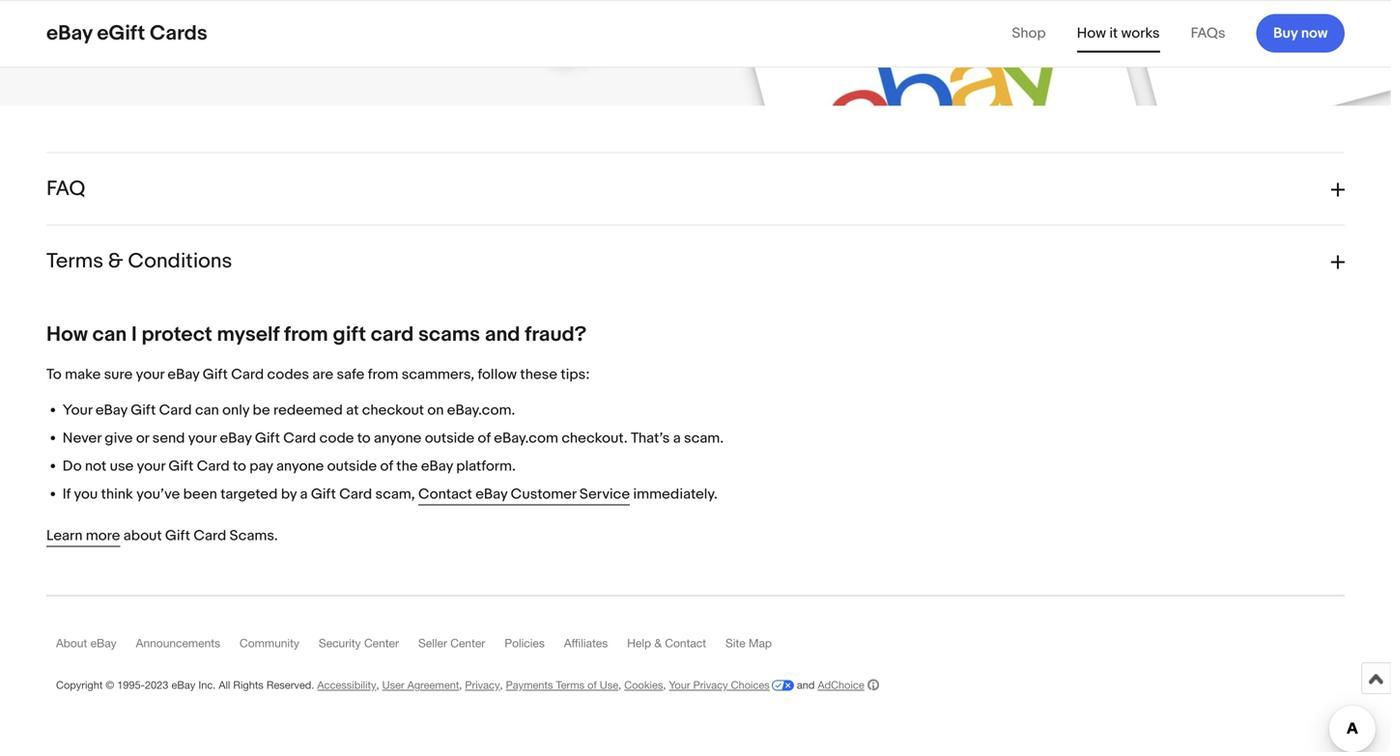 Task type: locate. For each thing, give the bounding box(es) containing it.
of left use
[[588, 679, 597, 692]]

ebay down platform.
[[476, 486, 508, 503]]

0 horizontal spatial now
[[184, 31, 211, 48]]

ebay left inc.
[[172, 679, 196, 692]]

1 vertical spatial to
[[233, 458, 246, 475]]

only
[[222, 402, 250, 419]]

0 vertical spatial your
[[136, 366, 164, 384]]

payments terms of use link
[[506, 679, 619, 692]]

0 vertical spatial a
[[673, 430, 681, 447]]

2 privacy from the left
[[694, 679, 728, 692]]

now for shop now
[[184, 31, 211, 48]]

ebay up the give
[[96, 402, 127, 419]]

now for buy now
[[1302, 25, 1329, 42]]

map
[[749, 637, 772, 650]]

1 vertical spatial from
[[368, 366, 399, 384]]

do
[[63, 458, 82, 475]]

1995-
[[117, 679, 145, 692]]

learn more about gift card scams.
[[46, 528, 278, 545]]

your
[[136, 366, 164, 384], [188, 430, 217, 447], [137, 458, 165, 475]]

of
[[478, 430, 491, 447], [380, 458, 393, 475], [588, 679, 597, 692]]

0 vertical spatial how
[[1077, 25, 1107, 42]]

, left cookies
[[619, 679, 622, 692]]

0 horizontal spatial outside
[[327, 458, 377, 475]]

0 vertical spatial can
[[92, 322, 127, 347]]

terms
[[46, 249, 104, 274], [556, 679, 585, 692]]

0 horizontal spatial how
[[46, 322, 88, 347]]

2 center from the left
[[451, 637, 486, 650]]

shop right egift
[[147, 31, 181, 48]]

code
[[320, 430, 354, 447]]

shop left it at the right top of page
[[1012, 25, 1046, 42]]

0 vertical spatial from
[[284, 322, 328, 347]]

card down been
[[194, 528, 226, 545]]

announcements link
[[136, 637, 240, 659]]

gift down be
[[255, 430, 280, 447]]

1 vertical spatial can
[[195, 402, 219, 419]]

1 horizontal spatial center
[[451, 637, 486, 650]]

1 horizontal spatial &
[[655, 637, 662, 650]]

0 vertical spatial and
[[485, 322, 520, 347]]

a right that's
[[673, 430, 681, 447]]

a right by
[[300, 486, 308, 503]]

1 horizontal spatial contact
[[665, 637, 707, 650]]

how up to
[[46, 322, 88, 347]]

shop for shop link
[[1012, 25, 1046, 42]]

do not use your gift card to pay anyone outside of the ebay platform.
[[63, 458, 516, 475]]

customer
[[511, 486, 577, 503]]

& left conditions
[[108, 249, 123, 274]]

to left pay
[[233, 458, 246, 475]]

learn more link
[[46, 526, 120, 547]]

1 horizontal spatial can
[[195, 402, 219, 419]]

1 vertical spatial your
[[669, 679, 691, 692]]

1 horizontal spatial anyone
[[374, 430, 422, 447]]

0 horizontal spatial anyone
[[276, 458, 324, 475]]

1 horizontal spatial shop
[[1012, 25, 1046, 42]]

your for ebay
[[136, 366, 164, 384]]

center right security
[[364, 637, 399, 650]]

adchoice link
[[818, 679, 879, 692]]

1 vertical spatial and
[[797, 679, 815, 692]]

1 horizontal spatial to
[[357, 430, 371, 447]]

1 vertical spatial a
[[300, 486, 308, 503]]

1 center from the left
[[364, 637, 399, 650]]

card up the send
[[159, 402, 192, 419]]

platform.
[[456, 458, 516, 475]]

can
[[92, 322, 127, 347], [195, 402, 219, 419]]

now inside "button"
[[184, 31, 211, 48]]

anyone down the checkout
[[374, 430, 422, 447]]

0 horizontal spatial &
[[108, 249, 123, 274]]

0 vertical spatial &
[[108, 249, 123, 274]]

1 horizontal spatial and
[[797, 679, 815, 692]]

faq
[[46, 176, 86, 201]]

2 vertical spatial of
[[588, 679, 597, 692]]

all
[[219, 679, 230, 692]]

that's
[[631, 430, 670, 447]]

security center link
[[319, 637, 418, 659]]

privacy left choices
[[694, 679, 728, 692]]

your privacy choices link
[[669, 679, 794, 692]]

contact down platform.
[[418, 486, 473, 503]]

1 horizontal spatial now
[[1302, 25, 1329, 42]]

from
[[284, 322, 328, 347], [368, 366, 399, 384]]

now
[[1302, 25, 1329, 42], [184, 31, 211, 48]]

, left user
[[376, 679, 379, 692]]

1 vertical spatial contact
[[665, 637, 707, 650]]

about ebay link
[[56, 637, 136, 659]]

2 horizontal spatial of
[[588, 679, 597, 692]]

1 vertical spatial anyone
[[276, 458, 324, 475]]

how left it at the right top of page
[[1077, 25, 1107, 42]]

make
[[65, 366, 101, 384]]

now right "buy"
[[1302, 25, 1329, 42]]

and adchoice
[[794, 679, 865, 692]]

how for how it works
[[1077, 25, 1107, 42]]

©
[[106, 679, 114, 692]]

or
[[136, 430, 149, 447]]

policies link
[[505, 637, 564, 659]]

terms left use
[[556, 679, 585, 692]]

to right code at left bottom
[[357, 430, 371, 447]]

a
[[673, 430, 681, 447], [300, 486, 308, 503]]

of left the
[[380, 458, 393, 475]]

can left i
[[92, 322, 127, 347]]

ebay left egift
[[46, 21, 92, 46]]

0 vertical spatial terms
[[46, 249, 104, 274]]

2 vertical spatial your
[[137, 458, 165, 475]]

shop
[[1012, 25, 1046, 42], [147, 31, 181, 48]]

0 horizontal spatial center
[[364, 637, 399, 650]]

about ebay
[[56, 637, 117, 650]]

1 vertical spatial how
[[46, 322, 88, 347]]

& right help
[[655, 637, 662, 650]]

tips:
[[561, 366, 590, 384]]

terms down faq
[[46, 249, 104, 274]]

site
[[726, 637, 746, 650]]

ebay
[[46, 21, 92, 46], [168, 366, 200, 384], [96, 402, 127, 419], [220, 430, 252, 447], [421, 458, 453, 475], [476, 486, 508, 503], [90, 637, 117, 650], [172, 679, 196, 692]]

to make sure your ebay gift card codes are safe from scammers, follow these   tips:
[[46, 366, 590, 384]]

0 horizontal spatial your
[[63, 402, 92, 419]]

1 vertical spatial of
[[380, 458, 393, 475]]

shop inside "button"
[[147, 31, 181, 48]]

about
[[123, 528, 162, 545]]

0 vertical spatial contact
[[418, 486, 473, 503]]

0 horizontal spatial of
[[380, 458, 393, 475]]

faqs
[[1191, 25, 1226, 42]]

0 vertical spatial anyone
[[374, 430, 422, 447]]

card up been
[[197, 458, 230, 475]]

1 vertical spatial outside
[[327, 458, 377, 475]]

outside down on
[[425, 430, 475, 447]]

1 horizontal spatial terms
[[556, 679, 585, 692]]

center right seller
[[451, 637, 486, 650]]

ebay right the
[[421, 458, 453, 475]]

1 horizontal spatial of
[[478, 430, 491, 447]]

ebay down only
[[220, 430, 252, 447]]

cards
[[150, 21, 208, 46]]

&
[[108, 249, 123, 274], [655, 637, 662, 650]]

ebay right the about
[[90, 637, 117, 650]]

your up the never
[[63, 402, 92, 419]]

been
[[183, 486, 217, 503]]

how can i protect myself from gift card scams and fraud?
[[46, 322, 587, 347]]

0 vertical spatial outside
[[425, 430, 475, 447]]

outside down code at left bottom
[[327, 458, 377, 475]]

your right cookies link
[[669, 679, 691, 692]]

anyone up by
[[276, 458, 324, 475]]

your
[[63, 402, 92, 419], [669, 679, 691, 692]]

your up you've
[[137, 458, 165, 475]]

4 , from the left
[[619, 679, 622, 692]]

redeemed
[[273, 402, 343, 419]]

0 horizontal spatial a
[[300, 486, 308, 503]]

and up 'follow' in the left of the page
[[485, 322, 520, 347]]

0 horizontal spatial privacy
[[465, 679, 500, 692]]

from right safe
[[368, 366, 399, 384]]

of up platform.
[[478, 430, 491, 447]]

follow
[[478, 366, 517, 384]]

1 horizontal spatial how
[[1077, 25, 1107, 42]]

community link
[[240, 637, 319, 659]]

agreement
[[408, 679, 459, 692]]

, left payments
[[500, 679, 503, 692]]

gift
[[333, 322, 366, 347]]

reserved.
[[267, 679, 314, 692]]

0 horizontal spatial from
[[284, 322, 328, 347]]

gift right about
[[165, 528, 190, 545]]

checkout
[[362, 402, 424, 419]]

immediately.
[[634, 486, 718, 503]]

, down help & contact link
[[663, 679, 666, 692]]

1 horizontal spatial privacy
[[694, 679, 728, 692]]

ebay egift cards
[[46, 21, 208, 46]]

more
[[86, 528, 120, 545]]

can left only
[[195, 402, 219, 419]]

0 vertical spatial to
[[357, 430, 371, 447]]

0 vertical spatial of
[[478, 430, 491, 447]]

your ebay gift card can only be redeemed at checkout on ebay.com.
[[63, 402, 515, 419]]

& inside dropdown button
[[108, 249, 123, 274]]

, left privacy link
[[459, 679, 462, 692]]

policies
[[505, 637, 545, 650]]

privacy link
[[465, 679, 500, 692]]

and left adchoice
[[797, 679, 815, 692]]

now right egift
[[184, 31, 211, 48]]

1 vertical spatial terms
[[556, 679, 585, 692]]

0 horizontal spatial terms
[[46, 249, 104, 274]]

privacy down the seller center link
[[465, 679, 500, 692]]

1 vertical spatial &
[[655, 637, 662, 650]]

you've
[[136, 486, 180, 503]]

your right the sure
[[136, 366, 164, 384]]

your right the send
[[188, 430, 217, 447]]

not
[[85, 458, 107, 475]]

card left scam,
[[339, 486, 372, 503]]

how
[[1077, 25, 1107, 42], [46, 322, 88, 347]]

contact right help
[[665, 637, 707, 650]]

and
[[485, 322, 520, 347], [797, 679, 815, 692]]

0 horizontal spatial shop
[[147, 31, 181, 48]]

1 horizontal spatial a
[[673, 430, 681, 447]]

never give or send your ebay gift card code to anyone outside of ebay.com     checkout. that's a scam.
[[63, 430, 724, 447]]

never
[[63, 430, 101, 447]]

from up to make sure your ebay gift card codes are safe from scammers, follow these   tips:
[[284, 322, 328, 347]]

how it works
[[1077, 25, 1160, 42]]



Task type: describe. For each thing, give the bounding box(es) containing it.
these
[[520, 366, 558, 384]]

cookies
[[625, 679, 663, 692]]

copyright
[[56, 679, 103, 692]]

send
[[152, 430, 185, 447]]

0 horizontal spatial and
[[485, 322, 520, 347]]

buy now link
[[1257, 14, 1345, 53]]

inc.
[[198, 679, 216, 692]]

3 , from the left
[[500, 679, 503, 692]]

community
[[240, 637, 300, 650]]

protect
[[142, 322, 212, 347]]

security center
[[319, 637, 399, 650]]

ebay.com.
[[447, 402, 515, 419]]

use
[[110, 458, 134, 475]]

safe
[[337, 366, 365, 384]]

on
[[428, 402, 444, 419]]

1 horizontal spatial from
[[368, 366, 399, 384]]

0 vertical spatial your
[[63, 402, 92, 419]]

0 horizontal spatial to
[[233, 458, 246, 475]]

think
[[101, 486, 133, 503]]

scams.
[[230, 528, 278, 545]]

0 horizontal spatial contact
[[418, 486, 473, 503]]

copyright © 1995-2023 ebay inc. all rights reserved. accessibility , user agreement , privacy , payments terms of use , cookies , your privacy choices
[[56, 679, 770, 692]]

your for gift
[[137, 458, 165, 475]]

fraud?
[[525, 322, 587, 347]]

egift
[[97, 21, 145, 46]]

terms & conditions button
[[46, 226, 1345, 297]]

scammers,
[[402, 366, 475, 384]]

if
[[63, 486, 71, 503]]

shop now
[[147, 31, 211, 48]]

how it works link
[[1077, 25, 1160, 42]]

faqs link
[[1191, 25, 1226, 42]]

terms & conditions
[[46, 249, 232, 274]]

ebay.com
[[494, 430, 559, 447]]

announcements
[[136, 637, 220, 650]]

affiliates
[[564, 637, 608, 650]]

shop now link
[[0, 0, 1392, 106]]

myself
[[217, 322, 280, 347]]

help & contact
[[628, 637, 707, 650]]

seller
[[418, 637, 447, 650]]

scam,
[[376, 486, 415, 503]]

use
[[600, 679, 619, 692]]

cookies link
[[625, 679, 663, 692]]

if you think you've been targeted by a gift card scam, contact ebay customer service immediately.
[[63, 486, 718, 503]]

be
[[253, 402, 270, 419]]

help
[[628, 637, 652, 650]]

5 , from the left
[[663, 679, 666, 692]]

1 , from the left
[[376, 679, 379, 692]]

works
[[1122, 25, 1160, 42]]

accessibility
[[317, 679, 376, 692]]

contact inside help & contact link
[[665, 637, 707, 650]]

seller center
[[418, 637, 486, 650]]

gift up only
[[203, 366, 228, 384]]

shop for shop now
[[147, 31, 181, 48]]

choices
[[731, 679, 770, 692]]

buy now
[[1274, 25, 1329, 42]]

about
[[56, 637, 87, 650]]

seller center link
[[418, 637, 505, 659]]

contact ebay customer service link
[[418, 485, 630, 506]]

it
[[1110, 25, 1119, 42]]

adchoice
[[818, 679, 865, 692]]

how for how can i protect myself from gift card scams and fraud?
[[46, 322, 88, 347]]

shop link
[[1012, 25, 1046, 42]]

you
[[74, 486, 98, 503]]

2023
[[145, 679, 169, 692]]

terms inside terms & conditions dropdown button
[[46, 249, 104, 274]]

gift up 'or'
[[131, 402, 156, 419]]

at
[[346, 402, 359, 419]]

the
[[397, 458, 418, 475]]

1 vertical spatial your
[[188, 430, 217, 447]]

1 privacy from the left
[[465, 679, 500, 692]]

are
[[313, 366, 334, 384]]

center for seller center
[[451, 637, 486, 650]]

& for conditions
[[108, 249, 123, 274]]

gift down the send
[[169, 458, 194, 475]]

& for contact
[[655, 637, 662, 650]]

to
[[46, 366, 62, 384]]

targeted
[[221, 486, 278, 503]]

1 horizontal spatial outside
[[425, 430, 475, 447]]

user agreement link
[[382, 679, 459, 692]]

codes
[[267, 366, 309, 384]]

learn
[[46, 528, 83, 545]]

2 , from the left
[[459, 679, 462, 692]]

security
[[319, 637, 361, 650]]

i
[[131, 322, 137, 347]]

sure
[[104, 366, 133, 384]]

service
[[580, 486, 630, 503]]

rights
[[233, 679, 264, 692]]

gift right by
[[311, 486, 336, 503]]

center for security center
[[364, 637, 399, 650]]

site map
[[726, 637, 772, 650]]

checkout.
[[562, 430, 628, 447]]

user
[[382, 679, 405, 692]]

pay
[[250, 458, 273, 475]]

scams
[[419, 322, 480, 347]]

ebay down protect at top left
[[168, 366, 200, 384]]

help & contact link
[[628, 637, 726, 659]]

shop now button
[[128, 20, 230, 59]]

1 horizontal spatial your
[[669, 679, 691, 692]]

card up only
[[231, 366, 264, 384]]

scam.
[[684, 430, 724, 447]]

by
[[281, 486, 297, 503]]

0 horizontal spatial can
[[92, 322, 127, 347]]

card down redeemed
[[283, 430, 316, 447]]

card
[[371, 322, 414, 347]]



Task type: vqa. For each thing, say whether or not it's contained in the screenshot.
Your Privacy Choices link
yes



